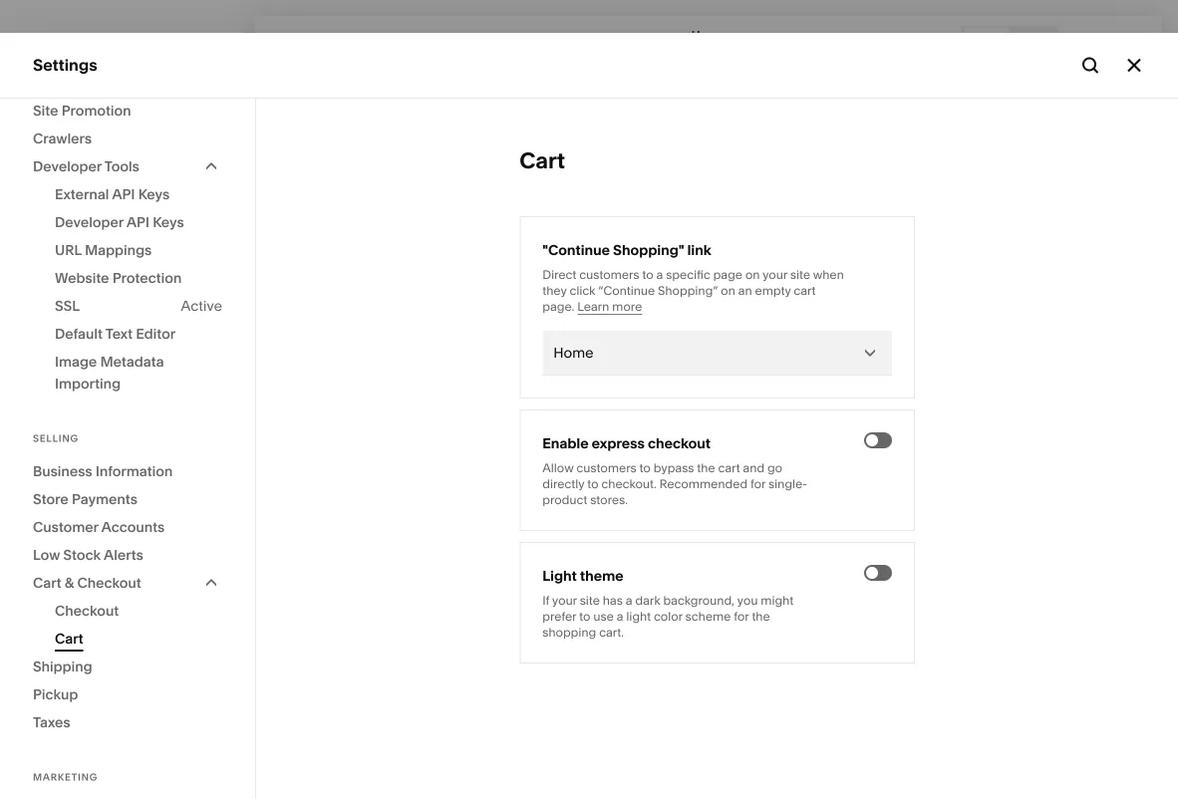 Task type: locate. For each thing, give the bounding box(es) containing it.
keys down external api keys link
[[153, 214, 184, 231]]

learn more
[[578, 300, 642, 314]]

settings up site promotion
[[33, 55, 97, 75]]

1 selling from the top
[[33, 159, 84, 178]]

marketing up contacts on the top
[[33, 194, 110, 214]]

developer inside dropdown button
[[33, 158, 102, 175]]

website down site promotion
[[33, 124, 95, 143]]

0 vertical spatial api
[[112, 186, 135, 203]]

0 horizontal spatial your
[[552, 594, 577, 608]]

home
[[692, 28, 726, 42], [554, 344, 594, 361]]

0 vertical spatial for
[[751, 477, 766, 492]]

website for website protection
[[55, 270, 109, 287]]

checkout down cart & checkout
[[55, 603, 119, 620]]

recommended
[[660, 477, 748, 492]]

api
[[112, 186, 135, 203], [126, 214, 150, 231]]

cart down the when
[[794, 284, 816, 298]]

0 vertical spatial cart
[[520, 147, 565, 174]]

0 vertical spatial keys
[[138, 186, 170, 203]]

selling down crawlers
[[33, 159, 84, 178]]

business information link
[[33, 458, 222, 486]]

0 vertical spatial your
[[763, 268, 788, 282]]

0 vertical spatial selling
[[33, 159, 84, 178]]

cart up "continue
[[520, 147, 565, 174]]

api inside 'link'
[[126, 214, 150, 231]]

1 horizontal spatial site
[[791, 268, 811, 282]]

active
[[181, 298, 222, 315]]

api down selling link
[[112, 186, 135, 203]]

marketing
[[33, 194, 110, 214], [33, 772, 98, 784]]

website inside 'website' link
[[33, 124, 95, 143]]

2 vertical spatial a
[[617, 610, 624, 624]]

asset
[[33, 541, 76, 561]]

scheme
[[686, 610, 731, 624]]

a right use
[[617, 610, 624, 624]]

crawlers link
[[33, 125, 222, 153]]

cart link
[[55, 625, 222, 653]]

None checkbox
[[866, 567, 878, 579]]

acuity scheduling link
[[33, 300, 221, 323]]

developer tools button
[[33, 153, 222, 180]]

on down page
[[721, 284, 736, 298]]

1 vertical spatial on
[[721, 284, 736, 298]]

website down url
[[55, 270, 109, 287]]

settings
[[33, 55, 97, 75], [33, 577, 96, 596]]

selling
[[33, 159, 84, 178], [33, 433, 79, 445]]

asset library link
[[33, 540, 221, 564]]

cart
[[794, 284, 816, 298], [718, 461, 740, 476]]

website for website
[[33, 124, 95, 143]]

tab list
[[964, 27, 1056, 59]]

api for developer
[[126, 214, 150, 231]]

1 horizontal spatial a
[[626, 594, 633, 608]]

allow
[[543, 461, 574, 476]]

1 vertical spatial settings
[[33, 577, 96, 596]]

checkout
[[648, 435, 711, 452]]

cart & checkout
[[33, 575, 141, 592]]

1 vertical spatial keys
[[153, 214, 184, 231]]

api for external
[[112, 186, 135, 203]]

enable express checkout allow customers to bypass the cart and go directly to checkout. recommended for single- product stores.
[[543, 435, 808, 508]]

1 vertical spatial api
[[126, 214, 150, 231]]

page.
[[543, 300, 575, 314]]

library
[[80, 541, 133, 561]]

site left the when
[[791, 268, 811, 282]]

url
[[55, 242, 82, 259]]

1 vertical spatial your
[[552, 594, 577, 608]]

settings down stock
[[33, 577, 96, 596]]

for down you
[[734, 610, 749, 624]]

0 vertical spatial home
[[692, 28, 726, 42]]

to up checkout.
[[640, 461, 651, 476]]

1 vertical spatial website
[[55, 270, 109, 287]]

1 vertical spatial the
[[752, 610, 770, 624]]

1 horizontal spatial on
[[746, 268, 760, 282]]

checkout inside "dropdown button"
[[77, 575, 141, 592]]

ssl
[[55, 298, 80, 315]]

more
[[612, 300, 642, 314]]

light
[[543, 568, 577, 585]]

0 vertical spatial marketing
[[33, 194, 110, 214]]

0 vertical spatial a
[[657, 268, 663, 282]]

0 vertical spatial developer
[[33, 158, 102, 175]]

enable
[[543, 435, 589, 452]]

on
[[746, 268, 760, 282], [721, 284, 736, 298]]

2 settings from the top
[[33, 577, 96, 596]]

customer
[[33, 519, 98, 536]]

"continue shopping" link
[[543, 242, 712, 259]]

1 marketing from the top
[[33, 194, 110, 214]]

website protection link
[[55, 264, 222, 292]]

shopping"
[[613, 242, 685, 259]]

0 horizontal spatial the
[[697, 461, 716, 476]]

taxes
[[33, 714, 70, 731]]

developer down the external
[[55, 214, 124, 231]]

1 vertical spatial cart
[[718, 461, 740, 476]]

1 vertical spatial marketing
[[33, 772, 98, 784]]

your up "empty"
[[763, 268, 788, 282]]

2 horizontal spatial a
[[657, 268, 663, 282]]

promotion
[[62, 102, 131, 119]]

website inside website protection link
[[55, 270, 109, 287]]

selling up business
[[33, 433, 79, 445]]

1 horizontal spatial cart
[[794, 284, 816, 298]]

store
[[33, 491, 69, 508]]

0 horizontal spatial for
[[734, 610, 749, 624]]

0 vertical spatial customers
[[580, 268, 640, 282]]

cart up 'shipping'
[[55, 631, 83, 648]]

shipping
[[33, 659, 92, 676]]

0 horizontal spatial cart
[[718, 461, 740, 476]]

page
[[713, 268, 743, 282]]

to left use
[[579, 610, 591, 624]]

low stock alerts link
[[33, 541, 222, 569]]

keys up "developer api keys" 'link'
[[138, 186, 170, 203]]

customers up the "continue at the right
[[580, 268, 640, 282]]

developer inside 'link'
[[55, 214, 124, 231]]

checkout
[[77, 575, 141, 592], [55, 603, 119, 620]]

2 selling from the top
[[33, 433, 79, 445]]

1 horizontal spatial your
[[763, 268, 788, 282]]

1 vertical spatial checkout
[[55, 603, 119, 620]]

your up prefer at the left of page
[[552, 594, 577, 608]]

the down you
[[752, 610, 770, 624]]

settings inside settings link
[[33, 577, 96, 596]]

your inside direct customers to a specific page on your site when they click "continue shopping" on an empty cart page.
[[763, 268, 788, 282]]

the inside light theme if your site has a dark background, you might prefer to use a light color scheme for the shopping cart.
[[752, 610, 770, 624]]

to inside direct customers to a specific page on your site when they click "continue shopping" on an empty cart page.
[[642, 268, 654, 282]]

0 horizontal spatial home
[[554, 344, 594, 361]]

developer api keys
[[55, 214, 184, 231]]

default text editor
[[55, 326, 176, 343]]

site inside direct customers to a specific page on your site when they click "continue shopping" on an empty cart page.
[[791, 268, 811, 282]]

to inside light theme if your site has a dark background, you might prefer to use a light color scheme for the shopping cart.
[[579, 610, 591, 624]]

site promotion link
[[33, 97, 222, 125]]

customers down the express
[[577, 461, 637, 476]]

stores.
[[590, 493, 628, 508]]

1 vertical spatial selling
[[33, 433, 79, 445]]

0 vertical spatial checkout
[[77, 575, 141, 592]]

alerts
[[104, 547, 143, 564]]

url mappings link
[[55, 236, 222, 264]]

anderson
[[110, 677, 167, 692]]

metadata
[[100, 353, 164, 370]]

product
[[543, 493, 588, 508]]

payments
[[72, 491, 138, 508]]

site
[[791, 268, 811, 282], [580, 594, 600, 608]]

the up recommended
[[697, 461, 716, 476]]

on up 'an'
[[746, 268, 760, 282]]

cart left "and"
[[718, 461, 740, 476]]

information
[[96, 463, 173, 480]]

0 vertical spatial on
[[746, 268, 760, 282]]

1 vertical spatial cart
[[33, 575, 61, 592]]

mappings
[[85, 242, 152, 259]]

api up url mappings link at the left top of the page
[[126, 214, 150, 231]]

to down shopping"
[[642, 268, 654, 282]]

checkout down alerts
[[77, 575, 141, 592]]

business information
[[33, 463, 173, 480]]

1 vertical spatial customers
[[577, 461, 637, 476]]

learn
[[578, 300, 610, 314]]

None checkbox
[[866, 435, 878, 447]]

0 vertical spatial site
[[791, 268, 811, 282]]

site
[[33, 102, 58, 119]]

direct
[[543, 268, 577, 282]]

1 horizontal spatial home
[[692, 28, 726, 42]]

1 horizontal spatial for
[[751, 477, 766, 492]]

1 vertical spatial developer
[[55, 214, 124, 231]]

home inside popup button
[[554, 344, 594, 361]]

0 vertical spatial the
[[697, 461, 716, 476]]

default text editor link
[[55, 320, 222, 348]]

1 horizontal spatial the
[[752, 610, 770, 624]]

cart left &
[[33, 575, 61, 592]]

site up use
[[580, 594, 600, 608]]

website link
[[33, 123, 221, 146]]

0 vertical spatial cart
[[794, 284, 816, 298]]

0 horizontal spatial on
[[721, 284, 736, 298]]

marketing down 'taxes'
[[33, 772, 98, 784]]

keys inside 'link'
[[153, 214, 184, 231]]

has
[[603, 594, 623, 608]]

for
[[751, 477, 766, 492], [734, 610, 749, 624]]

to up stores.
[[588, 477, 599, 492]]

0 vertical spatial settings
[[33, 55, 97, 75]]

1 vertical spatial home
[[554, 344, 594, 361]]

stock
[[63, 547, 101, 564]]

external api keys
[[55, 186, 170, 203]]

if
[[543, 594, 550, 608]]

ruby
[[79, 677, 108, 692]]

0 horizontal spatial site
[[580, 594, 600, 608]]

prefer
[[543, 610, 577, 624]]

1 vertical spatial for
[[734, 610, 749, 624]]

your
[[763, 268, 788, 282], [552, 594, 577, 608]]

0 vertical spatial website
[[33, 124, 95, 143]]

for down "and"
[[751, 477, 766, 492]]

keys
[[138, 186, 170, 203], [153, 214, 184, 231]]

1 vertical spatial site
[[580, 594, 600, 608]]

cart
[[520, 147, 565, 174], [33, 575, 61, 592], [55, 631, 83, 648]]

a right has
[[626, 594, 633, 608]]

a down shopping"
[[657, 268, 663, 282]]

home button
[[543, 331, 892, 375]]

developer down crawlers
[[33, 158, 102, 175]]

for inside enable express checkout allow customers to bypass the cart and go directly to checkout. recommended for single- product stores.
[[751, 477, 766, 492]]



Task type: vqa. For each thing, say whether or not it's contained in the screenshot.
Indent icon
no



Task type: describe. For each thing, give the bounding box(es) containing it.
checkout.
[[602, 477, 657, 492]]

cart.
[[599, 626, 624, 640]]

analytics link
[[33, 264, 221, 288]]

shopping"
[[658, 284, 718, 298]]

website protection
[[55, 270, 182, 287]]

marketing link
[[33, 193, 221, 217]]

shopping
[[543, 626, 596, 640]]

color
[[654, 610, 683, 624]]

acuity scheduling
[[33, 301, 171, 320]]

importing
[[55, 375, 121, 392]]

cart inside direct customers to a specific page on your site when they click "continue shopping" on an empty cart page.
[[794, 284, 816, 298]]

use
[[594, 610, 614, 624]]

1 settings from the top
[[33, 55, 97, 75]]

2 vertical spatial cart
[[55, 631, 83, 648]]

cart inside enable express checkout allow customers to bypass the cart and go directly to checkout. recommended for single- product stores.
[[718, 461, 740, 476]]

dark
[[636, 594, 661, 608]]

a inside direct customers to a specific page on your site when they click "continue shopping" on an empty cart page.
[[657, 268, 663, 282]]

store payments link
[[33, 486, 222, 514]]

when
[[813, 268, 844, 282]]

taxes link
[[33, 709, 222, 737]]

you
[[738, 594, 758, 608]]

site promotion
[[33, 102, 131, 119]]

they
[[543, 284, 567, 298]]

2 marketing from the top
[[33, 772, 98, 784]]

your inside light theme if your site has a dark background, you might prefer to use a light color scheme for the shopping cart.
[[552, 594, 577, 608]]

url mappings
[[55, 242, 152, 259]]

0 horizontal spatial a
[[617, 610, 624, 624]]

an
[[739, 284, 752, 298]]

might
[[761, 594, 794, 608]]

checkout link
[[55, 597, 222, 625]]

1 vertical spatial a
[[626, 594, 633, 608]]

settings link
[[33, 576, 221, 599]]

link
[[688, 242, 712, 259]]

keys for developer api keys
[[153, 214, 184, 231]]

light theme if your site has a dark background, you might prefer to use a light color scheme for the shopping cart.
[[543, 568, 794, 640]]

developer api keys link
[[55, 208, 222, 236]]

customer accounts
[[33, 519, 165, 536]]

site inside light theme if your site has a dark background, you might prefer to use a light color scheme for the shopping cart.
[[580, 594, 600, 608]]

&
[[65, 575, 74, 592]]

shipping link
[[33, 653, 222, 681]]

cart & checkout link
[[33, 569, 222, 597]]

developer for developer api keys
[[55, 214, 124, 231]]

tools
[[104, 158, 139, 175]]

direct customers to a specific page on your site when they click "continue shopping" on an empty cart page.
[[543, 268, 844, 314]]

developer for developer tools
[[33, 158, 102, 175]]

help
[[33, 612, 68, 632]]

default
[[55, 326, 103, 343]]

editor
[[136, 326, 176, 343]]

pickup
[[33, 687, 78, 703]]

specific
[[666, 268, 711, 282]]

cart inside "dropdown button"
[[33, 575, 61, 592]]

customers inside enable express checkout allow customers to bypass the cart and go directly to checkout. recommended for single- product stores.
[[577, 461, 637, 476]]

go
[[768, 461, 783, 476]]

image metadata importing link
[[55, 348, 222, 398]]

directly
[[543, 477, 585, 492]]

accounts
[[101, 519, 165, 536]]

ra
[[40, 685, 58, 700]]

cart & checkout button
[[33, 569, 222, 597]]

the inside enable express checkout allow customers to bypass the cart and go directly to checkout. recommended for single- product stores.
[[697, 461, 716, 476]]

keys for external api keys
[[138, 186, 170, 203]]

selling link
[[33, 158, 221, 181]]

image
[[55, 353, 97, 370]]

and
[[743, 461, 765, 476]]

customers inside direct customers to a specific page on your site when they click "continue shopping" on an empty cart page.
[[580, 268, 640, 282]]

bypass
[[654, 461, 694, 476]]

low stock alerts
[[33, 547, 143, 564]]

pickup link
[[33, 681, 222, 709]]

external api keys link
[[55, 180, 222, 208]]

analytics
[[33, 265, 103, 285]]

"continue
[[543, 242, 610, 259]]

ruby anderson rubyanndersson@gmail.com
[[79, 677, 241, 708]]

for inside light theme if your site has a dark background, you might prefer to use a light color scheme for the shopping cart.
[[734, 610, 749, 624]]

low
[[33, 547, 60, 564]]

help link
[[33, 611, 68, 633]]

contacts
[[33, 230, 102, 249]]

asset library
[[33, 541, 133, 561]]

store payments
[[33, 491, 138, 508]]

contacts link
[[33, 229, 221, 252]]

learn more link
[[578, 300, 642, 315]]

single-
[[769, 477, 808, 492]]

theme
[[580, 568, 624, 585]]

developer tools link
[[33, 153, 222, 180]]

rubyanndersson@gmail.com
[[79, 693, 241, 708]]

acuity
[[33, 301, 81, 320]]

"continue
[[599, 284, 655, 298]]

protection
[[113, 270, 182, 287]]



